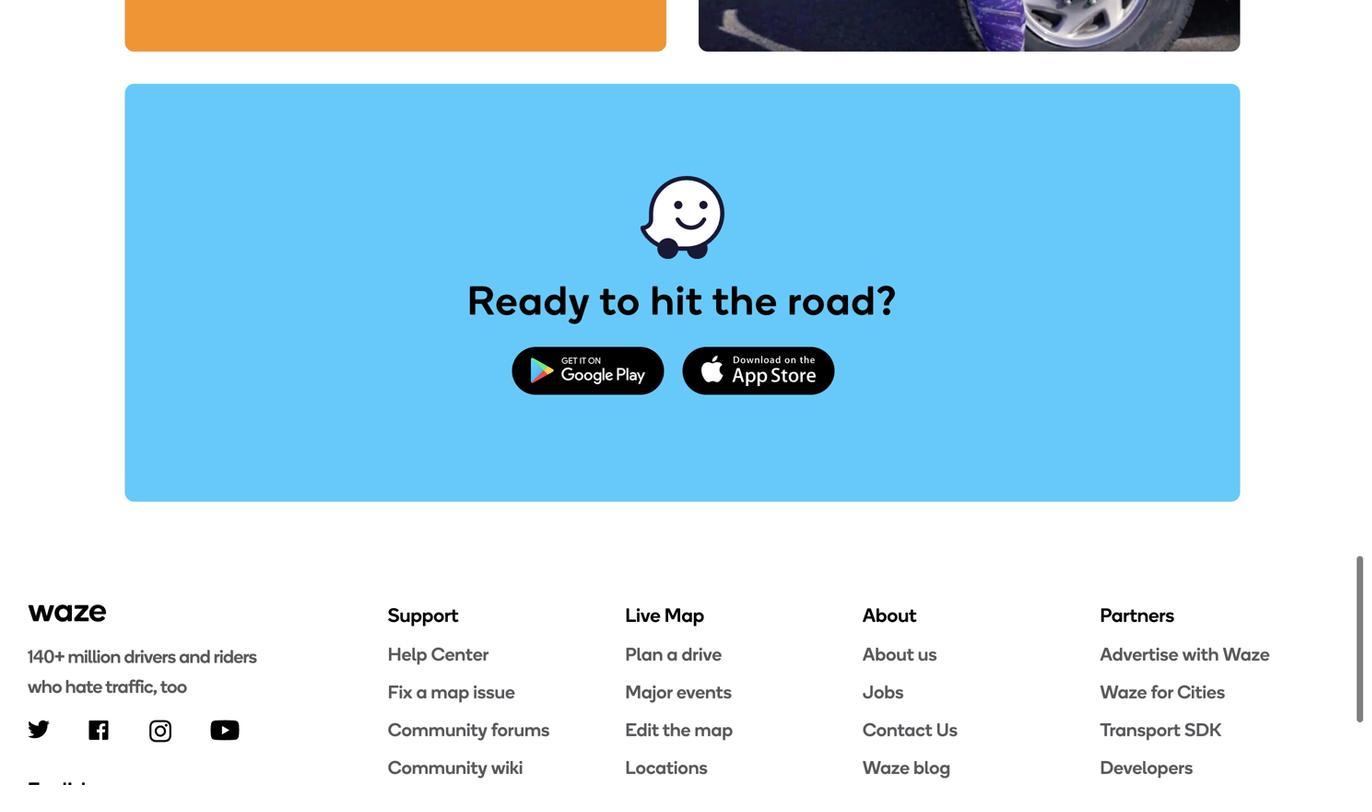 Task type: locate. For each thing, give the bounding box(es) containing it.
0 vertical spatial a
[[667, 643, 678, 665]]

twitter image
[[28, 720, 50, 739]]

community for community forums
[[388, 719, 487, 741]]

community inside the "community wiki" link
[[388, 757, 487, 779]]

community wiki link
[[388, 756, 625, 780]]

about us link
[[863, 642, 1100, 666]]

hit
[[651, 276, 703, 325]]

waze blog link
[[863, 756, 1100, 780]]

community down community forums
[[388, 757, 487, 779]]

advertise with waze
[[1100, 643, 1270, 665]]

blog
[[914, 757, 951, 779]]

1 vertical spatial waze
[[1100, 681, 1147, 703]]

2 vertical spatial waze
[[863, 757, 910, 779]]

contact us link
[[863, 718, 1100, 742]]

a right 'fix'
[[416, 681, 427, 703]]

1 horizontal spatial the
[[712, 276, 778, 325]]

waze down contact
[[863, 757, 910, 779]]

0 vertical spatial waze
[[1223, 643, 1270, 665]]

cities
[[1177, 681, 1225, 703]]

drivers
[[124, 646, 176, 668]]

waze left for
[[1100, 681, 1147, 703]]

1 community from the top
[[388, 719, 487, 741]]

too
[[160, 676, 187, 698]]

map down 'center'
[[431, 681, 469, 703]]

1 vertical spatial a
[[416, 681, 427, 703]]

0 vertical spatial the
[[712, 276, 778, 325]]

edit the map
[[625, 719, 733, 741]]

waze inside waze blog link
[[863, 757, 910, 779]]

youtube image
[[210, 720, 240, 741]]

community down "fix a map issue"
[[388, 719, 487, 741]]

0 vertical spatial about
[[863, 604, 917, 627]]

waze
[[1223, 643, 1270, 665], [1100, 681, 1147, 703], [863, 757, 910, 779]]

waze blog
[[863, 757, 951, 779]]

center
[[431, 643, 489, 665]]

about for about
[[863, 604, 917, 627]]

jobs
[[863, 681, 904, 703]]

0 vertical spatial community
[[388, 719, 487, 741]]

sdk
[[1185, 719, 1221, 741]]

community
[[388, 719, 487, 741], [388, 757, 487, 779]]

edit the map link
[[625, 718, 863, 742]]

ready to hit the road?
[[467, 276, 898, 325]]

about up about us
[[863, 604, 917, 627]]

major events link
[[625, 680, 863, 704]]

community wiki
[[388, 757, 523, 779]]

0 horizontal spatial a
[[416, 681, 427, 703]]

ready
[[467, 276, 591, 325]]

drive
[[682, 643, 722, 665]]

1 vertical spatial about
[[863, 643, 914, 665]]

support
[[388, 604, 459, 627]]

and
[[179, 646, 210, 668]]

the right 'hit'
[[712, 276, 778, 325]]

plan a drive link
[[625, 642, 863, 666]]

traffic,
[[105, 676, 157, 698]]

plan a drive
[[625, 643, 722, 665]]

0 horizontal spatial map
[[431, 681, 469, 703]]

facebook image
[[88, 720, 109, 741]]

1 horizontal spatial map
[[695, 719, 733, 741]]

1 horizontal spatial waze
[[1100, 681, 1147, 703]]

map inside edit the map link
[[695, 719, 733, 741]]

developers
[[1100, 757, 1193, 779]]

major
[[625, 681, 673, 703]]

community inside community forums link
[[388, 719, 487, 741]]

the right edit
[[663, 719, 691, 741]]

a young woman smiles at the camera while a boy ride piggyback on her. they're standing in front of the hood of a recreational vehicle parked on the side of a road. image
[[699, 0, 1240, 52]]

2 community from the top
[[388, 757, 487, 779]]

the
[[712, 276, 778, 325], [663, 719, 691, 741]]

us
[[918, 643, 937, 665]]

waze right with
[[1223, 643, 1270, 665]]

developers link
[[1100, 756, 1337, 780]]

0 horizontal spatial the
[[663, 719, 691, 741]]

about
[[863, 604, 917, 627], [863, 643, 914, 665]]

{{ data.sidebar.logolink.text }} image
[[28, 603, 107, 624]]

a right the plan
[[667, 643, 678, 665]]

who
[[28, 676, 62, 698]]

community forums
[[388, 719, 550, 741]]

fix a map issue
[[388, 681, 515, 703]]

about up jobs
[[863, 643, 914, 665]]

1 about from the top
[[863, 604, 917, 627]]

transport sdk
[[1100, 719, 1221, 741]]

about us
[[863, 643, 937, 665]]

1 vertical spatial map
[[695, 719, 733, 741]]

contact us
[[863, 719, 958, 741]]

1 vertical spatial the
[[663, 719, 691, 741]]

0 vertical spatial map
[[431, 681, 469, 703]]

youtube link
[[210, 720, 240, 741]]

0 horizontal spatial waze
[[863, 757, 910, 779]]

2 about from the top
[[863, 643, 914, 665]]

2 horizontal spatial waze
[[1223, 643, 1270, 665]]

a
[[667, 643, 678, 665], [416, 681, 427, 703]]

plan
[[625, 643, 663, 665]]

map down events
[[695, 719, 733, 741]]

events
[[677, 681, 732, 703]]

waze inside waze for cities link
[[1100, 681, 1147, 703]]

1 horizontal spatial a
[[667, 643, 678, 665]]

map
[[431, 681, 469, 703], [695, 719, 733, 741]]

contact
[[863, 719, 932, 741]]

1 vertical spatial community
[[388, 757, 487, 779]]

instagram link
[[149, 720, 171, 743]]

map inside fix a map issue link
[[431, 681, 469, 703]]

for
[[1151, 681, 1173, 703]]



Task type: describe. For each thing, give the bounding box(es) containing it.
riders
[[214, 646, 257, 668]]

about for about us
[[863, 643, 914, 665]]

forums
[[491, 719, 550, 741]]

transport sdk link
[[1100, 718, 1337, 742]]

waze for waze blog
[[863, 757, 910, 779]]

partners
[[1100, 604, 1175, 627]]

edit
[[625, 719, 659, 741]]

locations link
[[625, 756, 863, 780]]

advertise with waze link
[[1100, 642, 1337, 666]]

140+
[[28, 646, 64, 668]]

map
[[665, 604, 704, 627]]

the inside edit the map link
[[663, 719, 691, 741]]

transport
[[1100, 719, 1181, 741]]

locations
[[625, 757, 708, 779]]

help
[[388, 643, 427, 665]]

fix a map issue link
[[388, 680, 625, 704]]

jobs link
[[863, 680, 1100, 704]]

community for community wiki
[[388, 757, 487, 779]]

fix
[[388, 681, 412, 703]]

a for plan
[[667, 643, 678, 665]]

help center
[[388, 643, 489, 665]]

wiki
[[491, 757, 523, 779]]

live
[[625, 604, 660, 627]]

waze for cities link
[[1100, 680, 1337, 704]]

instagram image
[[149, 720, 171, 743]]

waze for cities
[[1100, 681, 1225, 703]]

hate
[[65, 676, 102, 698]]

to
[[600, 276, 641, 325]]

twitter link
[[28, 720, 50, 739]]

issue
[[473, 681, 515, 703]]

help center link
[[388, 642, 625, 666]]

waze for waze for cities
[[1100, 681, 1147, 703]]

waze inside advertise with waze link
[[1223, 643, 1270, 665]]

advertise
[[1100, 643, 1179, 665]]

a for fix
[[416, 681, 427, 703]]

us
[[936, 719, 958, 741]]

major events
[[625, 681, 732, 703]]

map for the
[[695, 719, 733, 741]]

community forums link
[[388, 718, 625, 742]]

million
[[68, 646, 121, 668]]

140+ million drivers and riders who hate traffic, too
[[28, 646, 257, 698]]

map for a
[[431, 681, 469, 703]]

live map
[[625, 604, 704, 627]]

facebook link
[[88, 720, 109, 741]]

with
[[1182, 643, 1219, 665]]

road?
[[788, 276, 898, 325]]



Task type: vqa. For each thing, say whether or not it's contained in the screenshot.
"the"
yes



